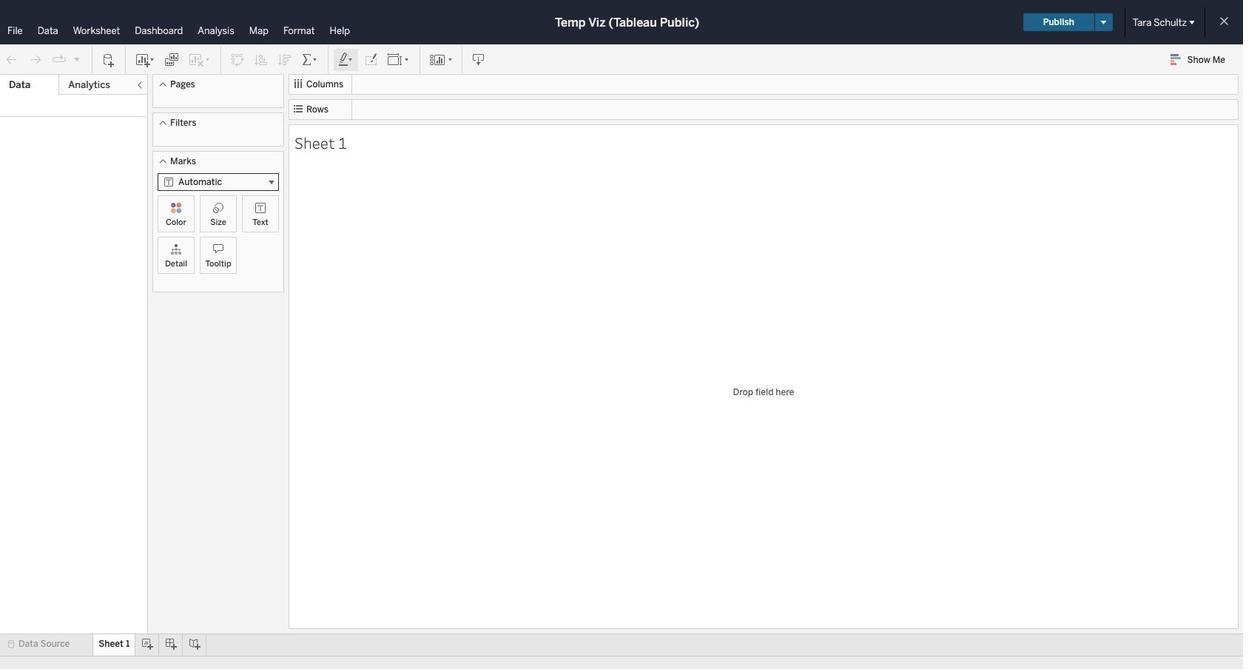 Task type: locate. For each thing, give the bounding box(es) containing it.
undo image
[[4, 52, 19, 67]]

replay animation image left new data source icon
[[73, 54, 81, 63]]

new data source image
[[101, 52, 116, 67]]

highlight image
[[338, 52, 355, 67]]

replay animation image
[[52, 52, 67, 67], [73, 54, 81, 63]]

show/hide cards image
[[429, 52, 453, 67]]

new worksheet image
[[135, 52, 155, 67]]

replay animation image right redo image
[[52, 52, 67, 67]]

0 horizontal spatial replay animation image
[[52, 52, 67, 67]]

collapse image
[[136, 81, 144, 90]]

format workbook image
[[364, 52, 378, 67]]

swap rows and columns image
[[230, 52, 245, 67]]



Task type: describe. For each thing, give the bounding box(es) containing it.
fit image
[[387, 52, 411, 67]]

duplicate image
[[164, 52, 179, 67]]

1 horizontal spatial replay animation image
[[73, 54, 81, 63]]

redo image
[[28, 52, 43, 67]]

clear sheet image
[[188, 52, 212, 67]]

sort descending image
[[278, 52, 292, 67]]

download image
[[472, 52, 486, 67]]

sort ascending image
[[254, 52, 269, 67]]

totals image
[[301, 52, 319, 67]]



Task type: vqa. For each thing, say whether or not it's contained in the screenshot.
show/hide cards image
yes



